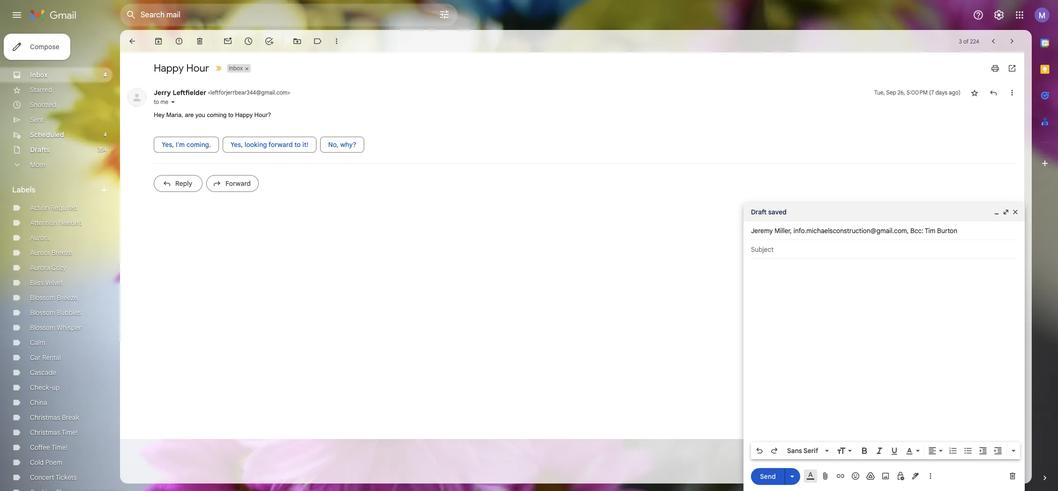 Task type: locate. For each thing, give the bounding box(es) containing it.
tue, sep 26, 5:00 pm (7 days ago) cell
[[875, 88, 961, 98]]

0 vertical spatial breeze
[[52, 249, 72, 257]]

action required link
[[30, 204, 77, 212]]

yes,
[[162, 140, 174, 149], [231, 140, 243, 149]]

saved
[[768, 208, 787, 217]]

attention needed
[[30, 219, 82, 227]]

happy hour
[[154, 62, 209, 75]]

newer image
[[989, 37, 998, 46]]

1 christmas from the top
[[30, 414, 60, 422]]

indent less ‪(⌘[)‬ image
[[979, 447, 988, 456]]

up
[[52, 384, 60, 392]]

compose button
[[4, 34, 71, 60]]

happy up the jerry
[[154, 62, 184, 75]]

move to image
[[293, 37, 302, 46]]

0 vertical spatial christmas
[[30, 414, 60, 422]]

to left it!
[[294, 140, 301, 149]]

aurora breeze
[[30, 249, 72, 257]]

looking
[[245, 140, 267, 149]]

time!
[[62, 429, 78, 437], [51, 444, 67, 452]]

1 vertical spatial to
[[228, 112, 233, 119]]

formatting options toolbar
[[751, 443, 1020, 460]]

scheduled
[[30, 131, 64, 139]]

of
[[964, 38, 969, 45]]

2 yes, from the left
[[231, 140, 243, 149]]

cascade
[[30, 369, 56, 377]]

2 vertical spatial aurora
[[30, 264, 50, 272]]

breeze for aurora breeze
[[52, 249, 72, 257]]

yes, for yes, looking forward to it!
[[231, 140, 243, 149]]

ago)
[[949, 89, 961, 96]]

0 vertical spatial aurora
[[30, 234, 50, 242]]

coming.
[[186, 140, 211, 149]]

aurora cozy link
[[30, 264, 66, 272]]

archive image
[[154, 37, 163, 46]]

1 vertical spatial aurora
[[30, 249, 50, 257]]

tab list
[[1032, 30, 1058, 458]]

inbox inside labels navigation
[[30, 71, 48, 79]]

aurora down attention
[[30, 234, 50, 242]]

1 vertical spatial blossom
[[30, 309, 55, 317]]

cold
[[30, 459, 44, 467]]

time! down break
[[62, 429, 78, 437]]

maria,
[[166, 112, 183, 119]]

2 aurora from the top
[[30, 249, 50, 257]]

jerry
[[154, 89, 171, 97]]

4
[[103, 71, 107, 78], [104, 131, 107, 138]]

0 vertical spatial 4
[[103, 71, 107, 78]]

3 aurora from the top
[[30, 264, 50, 272]]

yes, left the i'm
[[162, 140, 174, 149]]

more button
[[0, 158, 113, 173]]

hey
[[154, 112, 165, 119]]

yes, inside button
[[231, 140, 243, 149]]

advanced search options image
[[435, 5, 454, 24]]

aurora for aurora breeze
[[30, 249, 50, 257]]

back to inbox image
[[128, 37, 137, 46]]

settings image
[[994, 9, 1005, 21]]

Search mail text field
[[141, 10, 413, 20]]

breeze
[[52, 249, 72, 257], [57, 294, 78, 302]]

it!
[[302, 140, 308, 149]]

search mail image
[[123, 7, 140, 23]]

aurora
[[30, 234, 50, 242], [30, 249, 50, 257], [30, 264, 50, 272]]

breeze up cozy
[[52, 249, 72, 257]]

labels image
[[313, 37, 323, 46]]

china link
[[30, 399, 47, 407]]

aurora link
[[30, 234, 50, 242]]

redo ‪(⌘y)‬ image
[[770, 447, 779, 456]]

delete image
[[195, 37, 204, 46]]

drafts
[[30, 146, 50, 154]]

sent
[[30, 116, 44, 124]]

to me
[[154, 98, 168, 106]]

yes, left looking
[[231, 140, 243, 149]]

i'm
[[176, 140, 185, 149]]

2 vertical spatial to
[[294, 140, 301, 149]]

1 horizontal spatial yes,
[[231, 140, 243, 149]]

1 horizontal spatial ,
[[907, 227, 909, 235]]

main menu image
[[11, 9, 23, 21]]

christmas down 'china'
[[30, 414, 60, 422]]

christmas break link
[[30, 414, 79, 422]]

sent link
[[30, 116, 44, 124]]

bold ‪(⌘b)‬ image
[[860, 447, 869, 456]]

coffee time! link
[[30, 444, 67, 452]]

car
[[30, 354, 41, 362]]

snooze image
[[244, 37, 253, 46]]

inbox link
[[30, 71, 48, 79]]

1 , from the left
[[790, 227, 792, 235]]

tue,
[[875, 89, 885, 96]]

blossom up calm
[[30, 324, 55, 332]]

toggle confidential mode image
[[896, 472, 905, 482]]

labels
[[12, 186, 35, 195]]

2 blossom from the top
[[30, 309, 55, 317]]

1 yes, from the left
[[162, 140, 174, 149]]

1 vertical spatial christmas
[[30, 429, 60, 437]]

time! for coffee time!
[[51, 444, 67, 452]]

discard draft ‪(⌘⇧d)‬ image
[[1008, 472, 1018, 482]]

blossom down blossom breeze in the bottom left of the page
[[30, 309, 55, 317]]

support image
[[973, 9, 984, 21]]

breeze up bubbles
[[57, 294, 78, 302]]

send
[[760, 473, 776, 481]]

>
[[288, 89, 290, 96]]

to left me
[[154, 98, 159, 106]]

None search field
[[120, 4, 458, 26]]

aurora down aurora link
[[30, 249, 50, 257]]

, right jeremy
[[790, 227, 792, 235]]

0 vertical spatial time!
[[62, 429, 78, 437]]

, left bcc:
[[907, 227, 909, 235]]

1 horizontal spatial happy
[[235, 112, 253, 119]]

aurora for aurora cozy
[[30, 264, 50, 272]]

inbox for inbox 'link'
[[30, 71, 48, 79]]

bubbles
[[57, 309, 81, 317]]

1 blossom from the top
[[30, 294, 55, 302]]

needed
[[59, 219, 82, 227]]

forward link
[[206, 175, 259, 192]]

0 vertical spatial to
[[154, 98, 159, 106]]

1 aurora from the top
[[30, 234, 50, 242]]

check-up
[[30, 384, 60, 392]]

1 vertical spatial 4
[[104, 131, 107, 138]]

time! down christmas time!
[[51, 444, 67, 452]]

2 , from the left
[[907, 227, 909, 235]]

0 horizontal spatial inbox
[[30, 71, 48, 79]]

26,
[[898, 89, 905, 96]]

3 blossom from the top
[[30, 324, 55, 332]]

0 horizontal spatial ,
[[790, 227, 792, 235]]

cozy
[[51, 264, 66, 272]]

sans
[[787, 447, 802, 456]]

to right the coming
[[228, 112, 233, 119]]

4 for scheduled
[[104, 131, 107, 138]]

christmas up the "coffee time!"
[[30, 429, 60, 437]]

rental
[[42, 354, 61, 362]]

blossom down bliss velvet
[[30, 294, 55, 302]]

numbered list ‪(⌘⇧7)‬ image
[[949, 447, 958, 456]]

,
[[790, 227, 792, 235], [907, 227, 909, 235]]

no,
[[328, 140, 339, 149]]

1 vertical spatial breeze
[[57, 294, 78, 302]]

inbox
[[229, 65, 243, 72], [30, 71, 48, 79]]

not starred image
[[970, 88, 980, 98]]

hour
[[186, 62, 209, 75]]

compose
[[30, 43, 59, 51]]

2 vertical spatial blossom
[[30, 324, 55, 332]]

underline ‪(⌘u)‬ image
[[890, 447, 899, 457]]

happy left "hour?"
[[235, 112, 253, 119]]

scheduled link
[[30, 131, 64, 139]]

jerry leftfielder < leftforjerrbear344@gmail.com >
[[154, 89, 290, 97]]

0 vertical spatial happy
[[154, 62, 184, 75]]

inbox up leftforjerrbear344@gmail.com
[[229, 65, 243, 72]]

0 horizontal spatial yes,
[[162, 140, 174, 149]]

2 christmas from the top
[[30, 429, 60, 437]]

drafts link
[[30, 146, 50, 154]]

3
[[959, 38, 962, 45]]

1 vertical spatial time!
[[51, 444, 67, 452]]

happy
[[154, 62, 184, 75], [235, 112, 253, 119]]

inbox inside button
[[229, 65, 243, 72]]

draft
[[751, 208, 767, 217]]

bcc:
[[911, 227, 924, 235]]

1 horizontal spatial inbox
[[229, 65, 243, 72]]

Not starred checkbox
[[970, 88, 980, 98]]

yes, i'm coming. button
[[154, 137, 219, 153]]

to inside button
[[294, 140, 301, 149]]

breeze for blossom breeze
[[57, 294, 78, 302]]

more options image
[[928, 472, 934, 482]]

blossom for blossom bubbles
[[30, 309, 55, 317]]

yes, looking forward to it!
[[231, 140, 308, 149]]

attach files image
[[821, 472, 830, 482]]

2 horizontal spatial to
[[294, 140, 301, 149]]

inbox up starred link
[[30, 71, 48, 79]]

no, why? button
[[320, 137, 364, 153]]

0 vertical spatial blossom
[[30, 294, 55, 302]]

snoozed link
[[30, 101, 56, 109]]

blossom
[[30, 294, 55, 302], [30, 309, 55, 317], [30, 324, 55, 332]]

sep
[[886, 89, 896, 96]]

yes, inside button
[[162, 140, 174, 149]]

aurora up bliss
[[30, 264, 50, 272]]



Task type: describe. For each thing, give the bounding box(es) containing it.
hour?
[[254, 112, 271, 119]]

insert link ‪(⌘k)‬ image
[[836, 472, 845, 482]]

starred link
[[30, 86, 52, 94]]

burton
[[937, 227, 958, 235]]

more image
[[332, 37, 341, 46]]

blossom breeze link
[[30, 294, 78, 302]]

christmas time!
[[30, 429, 78, 437]]

inbox button
[[227, 64, 244, 73]]

leftforjerrbear344@gmail.com
[[211, 89, 288, 96]]

you
[[195, 112, 205, 119]]

3 of 224
[[959, 38, 980, 45]]

more send options image
[[788, 472, 797, 482]]

aurora cozy
[[30, 264, 66, 272]]

bulleted list ‪(⌘⇧8)‬ image
[[964, 447, 973, 456]]

sans serif
[[787, 447, 818, 456]]

0 horizontal spatial to
[[154, 98, 159, 106]]

insert photo image
[[881, 472, 890, 482]]

yes, i'm coming.
[[162, 140, 211, 149]]

attention
[[30, 219, 57, 227]]

concert tickets link
[[30, 474, 77, 483]]

time! for christmas time!
[[62, 429, 78, 437]]

indent more ‪(⌘])‬ image
[[994, 447, 1003, 456]]

reply
[[175, 179, 192, 188]]

354
[[97, 146, 107, 153]]

insert emoji ‪(⌘⇧2)‬ image
[[851, 472, 860, 482]]

blossom whisper
[[30, 324, 81, 332]]

concert
[[30, 474, 54, 483]]

bliss velvet link
[[30, 279, 63, 287]]

show details image
[[170, 99, 176, 105]]

poem
[[45, 459, 62, 467]]

labels heading
[[12, 186, 99, 195]]

draft saved
[[751, 208, 787, 217]]

starred
[[30, 86, 52, 94]]

add to tasks image
[[264, 37, 274, 46]]

insert signature image
[[911, 472, 920, 482]]

send button
[[751, 469, 785, 486]]

forward
[[226, 179, 251, 188]]

5:00 pm
[[907, 89, 928, 96]]

bliss
[[30, 279, 44, 287]]

calm
[[30, 339, 45, 347]]

days
[[936, 89, 948, 96]]

velvet
[[45, 279, 63, 287]]

yes, for yes, i'm coming.
[[162, 140, 174, 149]]

tue, sep 26, 5:00 pm (7 days ago)
[[875, 89, 961, 96]]

calm link
[[30, 339, 45, 347]]

labels navigation
[[0, 30, 120, 492]]

serif
[[804, 447, 818, 456]]

pop out image
[[1003, 209, 1010, 216]]

cascade link
[[30, 369, 56, 377]]

italic ‪(⌘i)‬ image
[[875, 447, 884, 456]]

bliss velvet
[[30, 279, 63, 287]]

blossom breeze
[[30, 294, 78, 302]]

blossom for blossom breeze
[[30, 294, 55, 302]]

yes, looking forward to it! button
[[223, 137, 316, 153]]

info.michaelsconstruction@gmail.com
[[794, 227, 907, 235]]

cold poem link
[[30, 459, 62, 467]]

coffee
[[30, 444, 50, 452]]

hey maria, are you coming to happy hour?
[[154, 112, 271, 119]]

reply link
[[154, 175, 203, 192]]

snoozed
[[30, 101, 56, 109]]

4 for inbox
[[103, 71, 107, 78]]

tim
[[925, 227, 936, 235]]

jeremy miller , info.michaelsconstruction@gmail.com , bcc: tim burton
[[751, 227, 958, 235]]

more
[[30, 161, 45, 169]]

forward
[[269, 140, 293, 149]]

Message Body text field
[[751, 264, 1018, 440]]

china
[[30, 399, 47, 407]]

coffee time!
[[30, 444, 67, 452]]

miller
[[775, 227, 790, 235]]

1 vertical spatial happy
[[235, 112, 253, 119]]

more formatting options image
[[1009, 447, 1018, 456]]

action
[[30, 204, 49, 212]]

sans serif option
[[785, 447, 823, 456]]

christmas for christmas break
[[30, 414, 60, 422]]

tickets
[[56, 474, 77, 483]]

christmas time! link
[[30, 429, 78, 437]]

check-
[[30, 384, 52, 392]]

attention needed link
[[30, 219, 82, 227]]

Subject field
[[751, 245, 1018, 255]]

gmail image
[[30, 6, 81, 24]]

action required
[[30, 204, 77, 212]]

blossom bubbles
[[30, 309, 81, 317]]

christmas break
[[30, 414, 79, 422]]

coming
[[207, 112, 227, 119]]

report spam image
[[174, 37, 184, 46]]

cold poem
[[30, 459, 62, 467]]

draft saved dialog
[[744, 203, 1025, 492]]

0 horizontal spatial happy
[[154, 62, 184, 75]]

minimize image
[[993, 209, 1001, 216]]

inbox for inbox button
[[229, 65, 243, 72]]

blossom bubbles link
[[30, 309, 81, 317]]

jerry leftfielder cell
[[154, 89, 290, 97]]

no, why?
[[328, 140, 356, 149]]

jeremy
[[751, 227, 773, 235]]

close image
[[1012, 209, 1019, 216]]

are
[[185, 112, 194, 119]]

why?
[[340, 140, 356, 149]]

whisper
[[57, 324, 81, 332]]

blossom for blossom whisper
[[30, 324, 55, 332]]

1 horizontal spatial to
[[228, 112, 233, 119]]

insert files using drive image
[[866, 472, 875, 482]]

aurora for aurora link
[[30, 234, 50, 242]]

break
[[62, 414, 79, 422]]

older image
[[1008, 37, 1017, 46]]

required
[[51, 204, 77, 212]]

christmas for christmas time!
[[30, 429, 60, 437]]

undo ‪(⌘z)‬ image
[[755, 447, 764, 456]]



Task type: vqa. For each thing, say whether or not it's contained in the screenshot.
Hi
no



